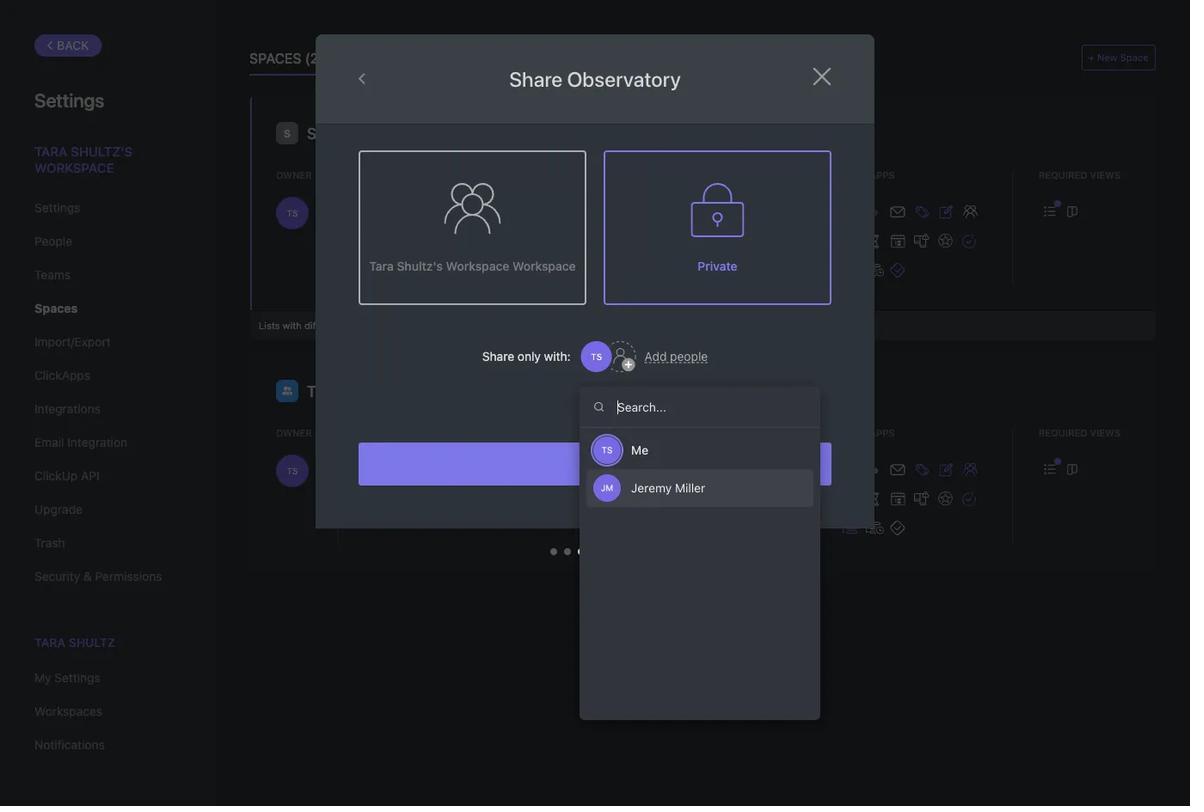 Task type: locate. For each thing, give the bounding box(es) containing it.
do for in
[[618, 466, 630, 475]]

tara up settings link
[[34, 144, 67, 159]]

clickup api
[[34, 469, 99, 483]]

shared with
[[364, 169, 432, 181], [364, 427, 432, 439]]

1 vertical spatial shultz's
[[397, 259, 443, 273]]

spaces for spaces (2)
[[249, 50, 301, 67]]

&
[[83, 570, 92, 584]]

0 vertical spatial everyone.
[[364, 207, 412, 219]]

make for team space
[[415, 465, 441, 477]]

1 vertical spatial settings
[[34, 201, 80, 215]]

0 vertical spatial required
[[1039, 169, 1087, 181]]

clickapps
[[841, 169, 895, 181], [34, 368, 90, 383], [841, 427, 895, 439]]

2 views from the top
[[1090, 427, 1121, 439]]

shared with down team space
[[364, 427, 432, 439]]

spaces
[[249, 50, 301, 67], [34, 301, 78, 316]]

1 vertical spatial shared
[[364, 427, 404, 439]]

1 views from the top
[[1090, 169, 1121, 181]]

settings element
[[0, 0, 215, 807]]

2 everyone. from the top
[[364, 465, 412, 477]]

do
[[618, 208, 630, 217], [618, 466, 630, 475]]

settings
[[34, 89, 104, 111], [34, 201, 80, 215], [54, 671, 100, 685]]

ts
[[591, 352, 602, 362], [602, 445, 613, 455]]

1 vertical spatial owner
[[276, 427, 312, 439]]

clickup
[[34, 469, 78, 483]]

shared
[[364, 169, 404, 181], [364, 427, 404, 439]]

people
[[34, 234, 72, 249]]

0 horizontal spatial shultz's
[[71, 144, 133, 159]]

1 required from the top
[[1039, 169, 1087, 181]]

share only with:
[[482, 350, 571, 364]]

1 vertical spatial clickapps
[[34, 368, 90, 383]]

shultz's
[[71, 144, 133, 159], [397, 259, 443, 273]]

my
[[34, 671, 51, 685]]

complete
[[637, 208, 681, 217], [698, 466, 742, 475]]

in
[[637, 466, 646, 475]]

permissions
[[95, 570, 162, 584]]

1 vertical spatial statuses
[[602, 427, 651, 439]]

jeremy miller
[[631, 481, 705, 495]]

email integration
[[34, 436, 127, 450]]

0 vertical spatial with
[[406, 169, 432, 181]]

tara inside share observatory dialog
[[369, 259, 394, 273]]

shultz's inside share observatory dialog
[[397, 259, 443, 273]]

my settings
[[34, 671, 100, 685]]

1 vertical spatial to
[[605, 208, 616, 217]]

lists with different statuses: schedule daily
[[259, 320, 458, 331]]

1 everyone. make private from the top
[[364, 207, 477, 219]]

statuses up to do complete
[[602, 169, 651, 181]]

1 vertical spatial ts
[[602, 445, 613, 455]]

observatory
[[567, 67, 681, 91]]

2 vertical spatial settings
[[54, 671, 100, 685]]

1 everyone. from the top
[[364, 207, 412, 219]]

2 required views from the top
[[1039, 427, 1121, 439]]

1 owner from the top
[[276, 169, 312, 181]]

0 vertical spatial owner
[[276, 169, 312, 181]]

required views
[[1039, 169, 1121, 181], [1039, 427, 1121, 439]]

0 vertical spatial private
[[444, 207, 477, 219]]

1 do from the top
[[618, 208, 630, 217]]

to do in progress complete
[[605, 466, 742, 475]]

1 vertical spatial spaces
[[34, 301, 78, 316]]

2 shared from the top
[[364, 427, 404, 439]]

private
[[444, 207, 477, 219], [444, 465, 477, 477]]

0 vertical spatial do
[[618, 208, 630, 217]]

notifications
[[34, 738, 105, 753]]

2 private from the top
[[444, 465, 477, 477]]

1 horizontal spatial spaces
[[249, 50, 301, 67]]

workspaces link
[[34, 698, 180, 727]]

clickapps for team space
[[841, 427, 895, 439]]

to
[[401, 126, 411, 139], [605, 208, 616, 217], [605, 466, 616, 475]]

1 vertical spatial everyone.
[[364, 465, 412, 477]]

1 vertical spatial do
[[618, 466, 630, 475]]

0 vertical spatial views
[[1090, 169, 1121, 181]]

1 vertical spatial private
[[444, 465, 477, 477]]

tara for tara shultz
[[34, 636, 65, 650]]

2 do from the top
[[618, 466, 630, 475]]

1 shared with from the top
[[364, 169, 432, 181]]

tara up my
[[34, 636, 65, 650]]

0 vertical spatial shared with
[[364, 169, 432, 181]]

owner
[[276, 169, 312, 181], [276, 427, 312, 439]]

0 vertical spatial required views
[[1039, 169, 1121, 181]]

statuses up me
[[602, 427, 651, 439]]

1 private from the top
[[444, 207, 477, 219]]

0 vertical spatial shultz's
[[71, 144, 133, 159]]

ts left me
[[602, 445, 613, 455]]

2 vertical spatial with
[[406, 427, 432, 439]]

space
[[1120, 52, 1149, 63], [307, 124, 351, 142], [414, 126, 447, 139], [349, 382, 393, 400]]

shared down go
[[364, 169, 404, 181]]

0 vertical spatial make
[[415, 207, 441, 219]]

workspace inside tara shultz's workspace
[[34, 160, 114, 175]]

space left go
[[307, 124, 351, 142]]

shared with for team space
[[364, 427, 432, 439]]

settings right my
[[54, 671, 100, 685]]

email
[[34, 436, 64, 450]]

settings down back link
[[34, 89, 104, 111]]

2 vertical spatial clickapps
[[841, 427, 895, 439]]

1 vertical spatial everyone. make private
[[364, 465, 477, 477]]

security & permissions link
[[34, 562, 180, 592]]

0 horizontal spatial spaces
[[34, 301, 78, 316]]

0 vertical spatial complete
[[637, 208, 681, 217]]

1 vertical spatial complete
[[698, 466, 742, 475]]

space right go
[[414, 126, 447, 139]]

0 vertical spatial ts
[[591, 352, 602, 362]]

1 statuses from the top
[[602, 169, 651, 181]]

share
[[509, 67, 562, 91], [482, 350, 514, 364]]

owner for space
[[276, 169, 312, 181]]

2 everyone. make private from the top
[[364, 465, 477, 477]]

everyone. make private
[[364, 207, 477, 219], [364, 465, 477, 477]]

shultz's up settings link
[[71, 144, 133, 159]]

next
[[579, 455, 612, 473]]

jm
[[601, 483, 613, 493]]

share observatory
[[509, 67, 681, 91]]

space right new
[[1120, 52, 1149, 63]]

0 horizontal spatial complete
[[637, 208, 681, 217]]

1 vertical spatial make
[[415, 465, 441, 477]]

notifications link
[[34, 731, 180, 760]]

1 vertical spatial views
[[1090, 427, 1121, 439]]

tara shultz's workspace
[[34, 144, 133, 175]]

next button
[[359, 443, 832, 486]]

settings up people
[[34, 201, 80, 215]]

shared for team space
[[364, 427, 404, 439]]

workspace for tara shultz's workspace workspace
[[446, 259, 509, 273]]

tara inside tara shultz's workspace
[[34, 144, 67, 159]]

people link
[[34, 227, 180, 256]]

shared down team space
[[364, 427, 404, 439]]

clickapps inside clickapps link
[[34, 368, 90, 383]]

0 vertical spatial everyone. make private
[[364, 207, 477, 219]]

1 vertical spatial share
[[482, 350, 514, 364]]

1 horizontal spatial shultz's
[[397, 259, 443, 273]]

views
[[1090, 169, 1121, 181], [1090, 427, 1121, 439]]

0 horizontal spatial workspace
[[34, 160, 114, 175]]

private for space
[[444, 207, 477, 219]]

workspace
[[34, 160, 114, 175], [446, 259, 509, 273], [512, 259, 576, 273]]

required
[[1039, 169, 1087, 181], [1039, 427, 1087, 439]]

2 vertical spatial to
[[605, 466, 616, 475]]

2 make from the top
[[415, 465, 441, 477]]

tara
[[34, 144, 67, 159], [369, 259, 394, 273], [34, 636, 65, 650]]

0 vertical spatial shared
[[364, 169, 404, 181]]

0 vertical spatial tara
[[34, 144, 67, 159]]

1 vertical spatial required
[[1039, 427, 1087, 439]]

0 vertical spatial statuses
[[602, 169, 651, 181]]

statuses
[[602, 169, 651, 181], [602, 427, 651, 439]]

shared for space
[[364, 169, 404, 181]]

team space
[[307, 382, 393, 400]]

everyone. for team space
[[364, 465, 412, 477]]

+
[[1088, 52, 1095, 63]]

0 vertical spatial share
[[509, 67, 562, 91]]

ts right with:
[[591, 352, 602, 362]]

spaces left (2)
[[249, 50, 301, 67]]

+ new space
[[1088, 52, 1149, 63]]

1 horizontal spatial complete
[[698, 466, 742, 475]]

0 vertical spatial spaces
[[249, 50, 301, 67]]

(2)
[[305, 50, 324, 67]]

spaces (2)
[[249, 50, 324, 67]]

required for space
[[1039, 169, 1087, 181]]

1 shared from the top
[[364, 169, 404, 181]]

everyone.
[[364, 207, 412, 219], [364, 465, 412, 477]]

people
[[670, 349, 708, 363]]

new
[[1097, 52, 1118, 63]]

everyone. for space
[[364, 207, 412, 219]]

shared with down go
[[364, 169, 432, 181]]

spaces down teams at left top
[[34, 301, 78, 316]]

tara up statuses:
[[369, 259, 394, 273]]

0 vertical spatial clickapps
[[841, 169, 895, 181]]

1 vertical spatial tara
[[369, 259, 394, 273]]

security & permissions
[[34, 570, 162, 584]]

2 shared with from the top
[[364, 427, 432, 439]]

teams
[[34, 268, 71, 282]]

tara shultz
[[34, 636, 115, 650]]

2 statuses from the top
[[602, 427, 651, 439]]

shultz's up schedule
[[397, 259, 443, 273]]

tara for tara shultz's workspace
[[34, 144, 67, 159]]

1 required views from the top
[[1039, 169, 1121, 181]]

shultz's inside tara shultz's workspace
[[71, 144, 133, 159]]

statuses for space
[[602, 169, 651, 181]]

with:
[[544, 350, 571, 364]]

1 horizontal spatial workspace
[[446, 259, 509, 273]]

2 vertical spatial tara
[[34, 636, 65, 650]]

0 vertical spatial to
[[401, 126, 411, 139]]

with
[[406, 169, 432, 181], [283, 320, 302, 331], [406, 427, 432, 439]]

1 vertical spatial shared with
[[364, 427, 432, 439]]

2 owner from the top
[[276, 427, 312, 439]]

jeremy
[[631, 481, 672, 495]]

ts button
[[579, 340, 638, 374]]

spaces inside spaces link
[[34, 301, 78, 316]]

api
[[81, 469, 99, 483]]

1 make from the top
[[415, 207, 441, 219]]

make
[[415, 207, 441, 219], [415, 465, 441, 477]]

1 vertical spatial required views
[[1039, 427, 1121, 439]]

Search... text field
[[580, 387, 820, 428]]

2 required from the top
[[1039, 427, 1087, 439]]



Task type: describe. For each thing, give the bounding box(es) containing it.
schedule
[[392, 320, 434, 331]]

everyone. make private for team space
[[364, 465, 477, 477]]

different
[[304, 320, 343, 331]]

back link
[[34, 34, 102, 57]]

private for team space
[[444, 465, 477, 477]]

trash link
[[34, 529, 180, 558]]

integrations link
[[34, 395, 180, 424]]

share for share only with:
[[482, 350, 514, 364]]

email integration link
[[34, 428, 180, 457]]

teams link
[[34, 261, 180, 290]]

private
[[698, 259, 737, 273]]

trash
[[34, 536, 65, 550]]

add
[[645, 349, 667, 363]]

share observatory dialog
[[316, 34, 875, 572]]

miller
[[675, 481, 705, 495]]

everyone. make private for space
[[364, 207, 477, 219]]

clickapps link
[[34, 361, 180, 390]]

upgrade
[[34, 503, 83, 517]]

shultz's for tara shultz's workspace workspace
[[397, 259, 443, 273]]

team
[[307, 382, 345, 400]]

settings link
[[34, 193, 180, 223]]

upgrade link
[[34, 495, 180, 525]]

with for space
[[406, 169, 432, 181]]

make for space
[[415, 207, 441, 219]]

views for space
[[1090, 169, 1121, 181]]

integrations
[[34, 402, 101, 416]]

0 vertical spatial settings
[[34, 89, 104, 111]]

back
[[57, 38, 89, 52]]

user group image
[[282, 387, 293, 395]]

lists
[[259, 320, 280, 331]]

statuses for team space
[[602, 427, 651, 439]]

go to space link
[[383, 124, 447, 139]]

clickup api link
[[34, 462, 180, 491]]

me
[[631, 443, 649, 457]]

required views for space
[[1039, 169, 1121, 181]]

spaces link
[[34, 294, 180, 323]]

shultz's for tara shultz's workspace
[[71, 144, 133, 159]]

integration
[[67, 436, 127, 450]]

my settings link
[[34, 664, 180, 693]]

import/export
[[34, 335, 111, 349]]

to for to do in progress complete
[[605, 466, 616, 475]]

ts inside dropdown button
[[591, 352, 602, 362]]

daily
[[437, 320, 458, 331]]

with for team space
[[406, 427, 432, 439]]

clickapps for space
[[841, 169, 895, 181]]

progress
[[648, 466, 691, 475]]

share for share observatory
[[509, 67, 562, 91]]

spaces for spaces
[[34, 301, 78, 316]]

to do complete
[[605, 208, 681, 217]]

workspaces
[[34, 705, 102, 719]]

required views for team space
[[1039, 427, 1121, 439]]

2 horizontal spatial workspace
[[512, 259, 576, 273]]

tara shultz's workspace workspace
[[369, 259, 576, 273]]

space right team
[[349, 382, 393, 400]]

add people
[[645, 349, 708, 363]]

go to space
[[383, 126, 447, 139]]

1 vertical spatial with
[[283, 320, 302, 331]]

shultz
[[69, 636, 115, 650]]

do for complete
[[618, 208, 630, 217]]

import/export link
[[34, 328, 180, 357]]

owner for team space
[[276, 427, 312, 439]]

views for team space
[[1090, 427, 1121, 439]]

statuses:
[[346, 320, 387, 331]]

security
[[34, 570, 80, 584]]

to for to do complete
[[605, 208, 616, 217]]

only
[[518, 350, 541, 364]]

shared with for space
[[364, 169, 432, 181]]

workspace for tara shultz's workspace
[[34, 160, 114, 175]]

tara for tara shultz's workspace workspace
[[369, 259, 394, 273]]

go
[[383, 126, 398, 139]]

required for team space
[[1039, 427, 1087, 439]]



Task type: vqa. For each thing, say whether or not it's contained in the screenshot.
'Inbox'
no



